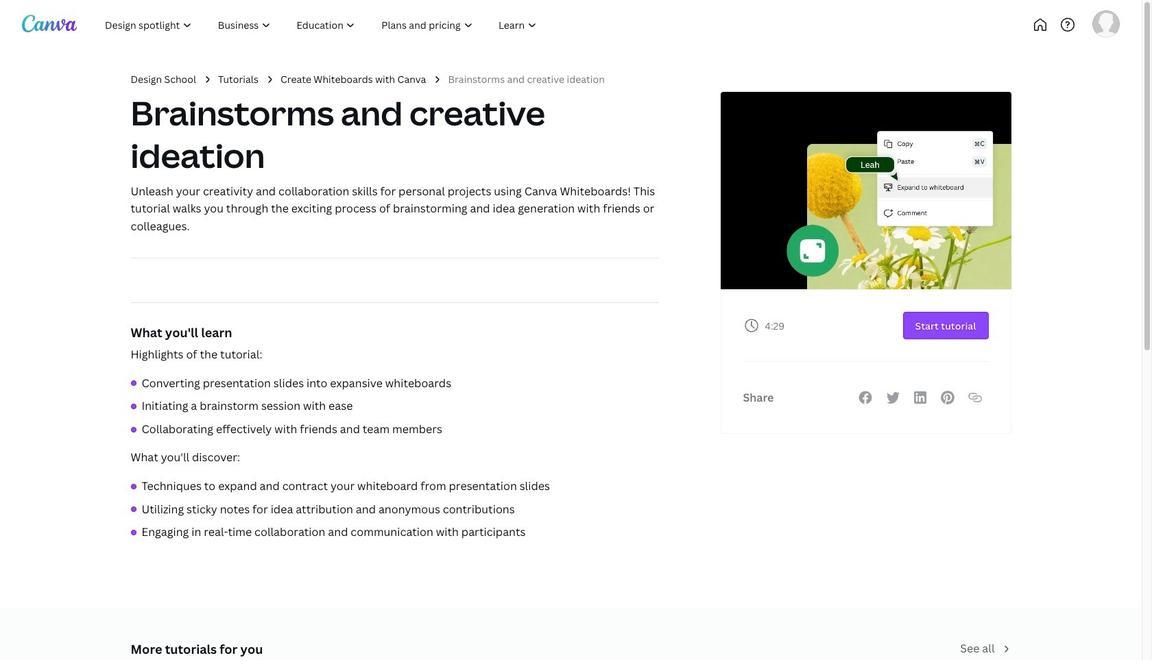 Task type: describe. For each thing, give the bounding box(es) containing it.
brainstorms and creative ideation image
[[721, 92, 1012, 290]]



Task type: locate. For each thing, give the bounding box(es) containing it.
top level navigation element
[[93, 11, 595, 38]]



Task type: vqa. For each thing, say whether or not it's contained in the screenshot.
brainstorms and creative ideation IMAGE
yes



